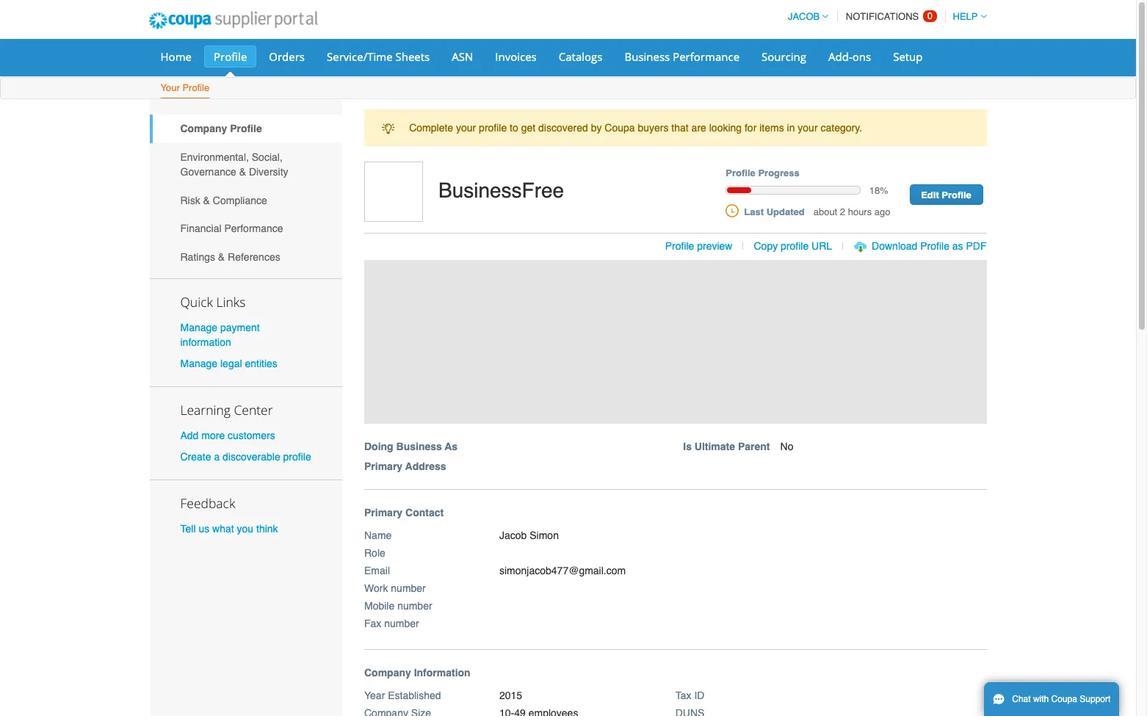 Task type: describe. For each thing, give the bounding box(es) containing it.
manage legal entities
[[180, 358, 278, 369]]

what
[[212, 523, 234, 535]]

more
[[201, 430, 225, 441]]

center
[[234, 401, 273, 419]]

url
[[812, 240, 832, 252]]

download
[[872, 240, 918, 252]]

email
[[364, 565, 390, 576]]

notifications
[[846, 11, 919, 22]]

profile up social,
[[230, 123, 262, 135]]

profile inside button
[[781, 240, 809, 252]]

chat
[[1012, 694, 1031, 704]]

performance for financial performance
[[224, 223, 283, 235]]

links
[[216, 293, 246, 310]]

add-
[[829, 49, 853, 64]]

simon
[[530, 529, 559, 541]]

no
[[780, 440, 794, 452]]

profile preview link
[[665, 240, 733, 252]]

payment
[[220, 321, 260, 333]]

entities
[[245, 358, 278, 369]]

edit profile link
[[910, 185, 983, 205]]

doing
[[364, 440, 393, 452]]

add more customers link
[[180, 430, 275, 441]]

primary for primary contact
[[364, 507, 403, 518]]

hours
[[848, 206, 872, 217]]

2 your from the left
[[798, 122, 818, 134]]

role
[[364, 547, 385, 559]]

references
[[228, 251, 280, 263]]

2015
[[499, 689, 522, 701]]

background image
[[364, 260, 987, 424]]

profile inside alert
[[479, 122, 507, 134]]

financial
[[180, 223, 221, 235]]

copy
[[754, 240, 778, 252]]

financial performance
[[180, 223, 283, 235]]

navigation containing notifications 0
[[781, 2, 987, 31]]

profile right edit
[[942, 190, 972, 201]]

diversity
[[249, 166, 288, 178]]

jacob for jacob
[[788, 11, 820, 22]]

tax id
[[676, 689, 705, 701]]

risk
[[180, 194, 200, 206]]

manage payment information
[[180, 321, 260, 348]]

environmental, social, governance & diversity link
[[149, 143, 342, 186]]

setup
[[893, 49, 923, 64]]

profile down coupa supplier portal image
[[214, 49, 247, 64]]

setup link
[[884, 46, 932, 68]]

2 vertical spatial number
[[384, 617, 419, 629]]

download profile as pdf button
[[872, 239, 987, 253]]

coupa inside chat with coupa support button
[[1052, 694, 1077, 704]]

create a discoverable profile link
[[180, 451, 311, 463]]

create a discoverable profile
[[180, 451, 311, 463]]

& inside "environmental, social, governance & diversity"
[[239, 166, 246, 178]]

& for references
[[218, 251, 225, 263]]

profile progress
[[726, 168, 800, 179]]

jacob for jacob simon
[[499, 529, 527, 541]]

businessfree
[[438, 179, 564, 202]]

your
[[160, 82, 180, 93]]

company for company profile
[[180, 123, 227, 135]]

manage payment information link
[[180, 321, 260, 348]]

year established
[[364, 689, 441, 701]]

primary for primary address
[[364, 460, 403, 472]]

performance for business performance
[[673, 49, 740, 64]]

preview
[[697, 240, 733, 252]]

about
[[814, 206, 837, 217]]

0 vertical spatial number
[[391, 582, 426, 594]]

manage for manage payment information
[[180, 321, 217, 333]]

year
[[364, 689, 385, 701]]

asn link
[[442, 46, 483, 68]]

address
[[405, 460, 446, 472]]

home link
[[151, 46, 201, 68]]

tell
[[180, 523, 196, 535]]

0 horizontal spatial profile
[[283, 451, 311, 463]]

mobile
[[364, 600, 395, 612]]

updated
[[767, 206, 805, 217]]

social,
[[252, 151, 283, 163]]

profile inside button
[[920, 240, 950, 252]]

quick
[[180, 293, 213, 310]]

complete
[[409, 122, 453, 134]]

profile left preview in the top right of the page
[[665, 240, 694, 252]]

support
[[1080, 694, 1111, 704]]

to
[[510, 122, 518, 134]]

buyers
[[638, 122, 669, 134]]

invoices
[[495, 49, 537, 64]]

think
[[256, 523, 278, 535]]

tell us what you think
[[180, 523, 278, 535]]

0 vertical spatial business
[[625, 49, 670, 64]]

that
[[672, 122, 689, 134]]

fax
[[364, 617, 381, 629]]

create
[[180, 451, 211, 463]]

environmental,
[[180, 151, 249, 163]]

financial performance link
[[149, 214, 342, 243]]

orders
[[269, 49, 305, 64]]

doing business as
[[364, 440, 458, 452]]



Task type: vqa. For each thing, say whether or not it's contained in the screenshot.
Orders link
yes



Task type: locate. For each thing, give the bounding box(es) containing it.
help
[[953, 11, 978, 22]]

add-ons
[[829, 49, 871, 64]]

ons
[[853, 49, 871, 64]]

your right complete
[[456, 122, 476, 134]]

coupa right by
[[605, 122, 635, 134]]

1 vertical spatial coupa
[[1052, 694, 1077, 704]]

2 primary from the top
[[364, 507, 403, 518]]

primary down doing
[[364, 460, 403, 472]]

us
[[199, 523, 209, 535]]

by
[[591, 122, 602, 134]]

name
[[364, 529, 392, 541]]

for
[[745, 122, 757, 134]]

copy profile url
[[754, 240, 832, 252]]

is
[[683, 440, 692, 452]]

navigation
[[781, 2, 987, 31]]

0 horizontal spatial jacob
[[499, 529, 527, 541]]

sheets
[[396, 49, 430, 64]]

service/time
[[327, 49, 393, 64]]

1 horizontal spatial company
[[364, 667, 411, 678]]

2 horizontal spatial profile
[[781, 240, 809, 252]]

& right risk
[[203, 194, 210, 206]]

1 horizontal spatial coupa
[[1052, 694, 1077, 704]]

performance up references
[[224, 223, 283, 235]]

1 vertical spatial primary
[[364, 507, 403, 518]]

2 horizontal spatial &
[[239, 166, 246, 178]]

risk & compliance link
[[149, 186, 342, 214]]

tell us what you think button
[[180, 522, 278, 536]]

& for compliance
[[203, 194, 210, 206]]

environmental, social, governance & diversity
[[180, 151, 288, 178]]

service/time sheets link
[[317, 46, 439, 68]]

manage inside manage payment information
[[180, 321, 217, 333]]

your
[[456, 122, 476, 134], [798, 122, 818, 134]]

manage down information
[[180, 358, 217, 369]]

profile
[[214, 49, 247, 64], [182, 82, 210, 93], [230, 123, 262, 135], [726, 168, 756, 179], [942, 190, 972, 201], [665, 240, 694, 252], [920, 240, 950, 252]]

jacob left simon
[[499, 529, 527, 541]]

governance
[[180, 166, 236, 178]]

company up "year"
[[364, 667, 411, 678]]

notifications 0
[[846, 10, 933, 22]]

1 vertical spatial number
[[397, 600, 432, 612]]

1 vertical spatial manage
[[180, 358, 217, 369]]

primary up name
[[364, 507, 403, 518]]

business performance link
[[615, 46, 749, 68]]

0 horizontal spatial your
[[456, 122, 476, 134]]

0 horizontal spatial business
[[396, 440, 442, 452]]

a
[[214, 451, 220, 463]]

0 horizontal spatial coupa
[[605, 122, 635, 134]]

home
[[160, 49, 192, 64]]

0 vertical spatial jacob
[[788, 11, 820, 22]]

1 horizontal spatial performance
[[673, 49, 740, 64]]

ultimate
[[695, 440, 735, 452]]

learning
[[180, 401, 231, 419]]

profile left as
[[920, 240, 950, 252]]

are
[[692, 122, 706, 134]]

business inside banner
[[396, 440, 442, 452]]

you
[[237, 523, 253, 535]]

0 vertical spatial company
[[180, 123, 227, 135]]

as
[[445, 440, 458, 452]]

about 2 hours ago
[[814, 206, 891, 217]]

sourcing
[[762, 49, 807, 64]]

& inside risk & compliance link
[[203, 194, 210, 206]]

ago
[[875, 206, 891, 217]]

2
[[840, 206, 845, 217]]

profile left 'url'
[[781, 240, 809, 252]]

company up environmental,
[[180, 123, 227, 135]]

items
[[760, 122, 784, 134]]

profile preview
[[665, 240, 733, 252]]

0 vertical spatial primary
[[364, 460, 403, 472]]

customers
[[228, 430, 275, 441]]

1 manage from the top
[[180, 321, 217, 333]]

as
[[953, 240, 963, 252]]

businessfree image
[[364, 162, 423, 222]]

0 vertical spatial performance
[[673, 49, 740, 64]]

&
[[239, 166, 246, 178], [203, 194, 210, 206], [218, 251, 225, 263]]

0
[[928, 10, 933, 21]]

manage up information
[[180, 321, 217, 333]]

business up address
[[396, 440, 442, 452]]

1 vertical spatial performance
[[224, 223, 283, 235]]

contact
[[405, 507, 444, 518]]

complete your profile to get discovered by coupa buyers that are looking for items in your category. alert
[[364, 109, 987, 146]]

2 vertical spatial &
[[218, 251, 225, 263]]

1 vertical spatial company
[[364, 667, 411, 678]]

primary contact
[[364, 507, 444, 518]]

& inside ratings & references link
[[218, 251, 225, 263]]

profile right the discoverable
[[283, 451, 311, 463]]

1 horizontal spatial your
[[798, 122, 818, 134]]

business right catalogs
[[625, 49, 670, 64]]

business
[[625, 49, 670, 64], [396, 440, 442, 452]]

jacob up sourcing link
[[788, 11, 820, 22]]

number right work on the left
[[391, 582, 426, 594]]

0 horizontal spatial performance
[[224, 223, 283, 235]]

tax
[[676, 689, 692, 701]]

primary inside businessfree banner
[[364, 460, 403, 472]]

edit
[[921, 190, 939, 201]]

asn
[[452, 49, 473, 64]]

1 vertical spatial jacob
[[499, 529, 527, 541]]

1 horizontal spatial profile
[[479, 122, 507, 134]]

profile right your
[[182, 82, 210, 93]]

1 primary from the top
[[364, 460, 403, 472]]

number right mobile
[[397, 600, 432, 612]]

company for company information
[[364, 667, 411, 678]]

18%
[[869, 185, 889, 196]]

manage legal entities link
[[180, 358, 278, 369]]

work
[[364, 582, 388, 594]]

get
[[521, 122, 536, 134]]

coupa inside complete your profile to get discovered by coupa buyers that are looking for items in your category. alert
[[605, 122, 635, 134]]

businessfree banner
[[359, 162, 1002, 490]]

0 horizontal spatial company
[[180, 123, 227, 135]]

1 vertical spatial &
[[203, 194, 210, 206]]

quick links
[[180, 293, 246, 310]]

0 vertical spatial coupa
[[605, 122, 635, 134]]

simonjacob477@gmail.com
[[499, 565, 626, 576]]

2 manage from the top
[[180, 358, 217, 369]]

add more customers
[[180, 430, 275, 441]]

coupa right with at the right bottom
[[1052, 694, 1077, 704]]

profile left progress
[[726, 168, 756, 179]]

your right in
[[798, 122, 818, 134]]

company profile
[[180, 123, 262, 135]]

parent
[[738, 440, 770, 452]]

jacob link
[[781, 11, 829, 22]]

number down mobile
[[384, 617, 419, 629]]

progress
[[758, 168, 800, 179]]

in
[[787, 122, 795, 134]]

performance up the are
[[673, 49, 740, 64]]

ratings & references link
[[149, 243, 342, 271]]

with
[[1033, 694, 1049, 704]]

0 vertical spatial manage
[[180, 321, 217, 333]]

add
[[180, 430, 199, 441]]

company
[[180, 123, 227, 135], [364, 667, 411, 678]]

sourcing link
[[752, 46, 816, 68]]

established
[[388, 689, 441, 701]]

0 vertical spatial &
[[239, 166, 246, 178]]

last updated
[[744, 206, 805, 217]]

category.
[[821, 122, 862, 134]]

is ultimate parent
[[683, 440, 770, 452]]

help link
[[946, 11, 987, 22]]

0 vertical spatial profile
[[479, 122, 507, 134]]

manage for manage legal entities
[[180, 358, 217, 369]]

1 horizontal spatial business
[[625, 49, 670, 64]]

1 vertical spatial profile
[[781, 240, 809, 252]]

0 horizontal spatial &
[[203, 194, 210, 206]]

1 vertical spatial business
[[396, 440, 442, 452]]

& right ratings
[[218, 251, 225, 263]]

2 vertical spatial profile
[[283, 451, 311, 463]]

coupa supplier portal image
[[138, 2, 328, 39]]

profile left to
[[479, 122, 507, 134]]

download profile as pdf
[[872, 240, 987, 252]]

1 your from the left
[[456, 122, 476, 134]]

invoices link
[[486, 46, 546, 68]]

chat with coupa support
[[1012, 694, 1111, 704]]

1 horizontal spatial jacob
[[788, 11, 820, 22]]

id
[[694, 689, 705, 701]]

service/time sheets
[[327, 49, 430, 64]]

complete your profile to get discovered by coupa buyers that are looking for items in your category.
[[409, 122, 862, 134]]

information
[[414, 667, 471, 678]]

& left diversity
[[239, 166, 246, 178]]

copy profile url button
[[754, 239, 832, 253]]

1 horizontal spatial &
[[218, 251, 225, 263]]

learning center
[[180, 401, 273, 419]]



